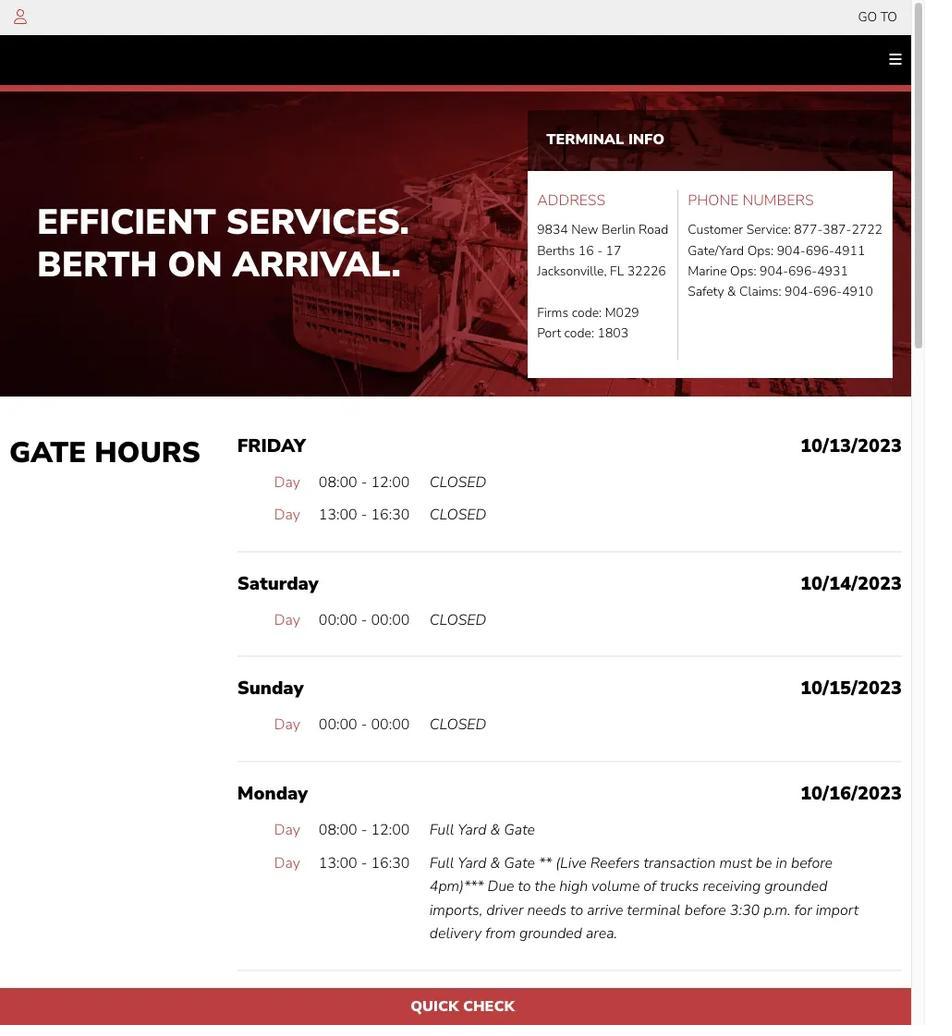 Task type: locate. For each thing, give the bounding box(es) containing it.
696-
[[806, 242, 835, 260], [789, 263, 818, 280], [814, 283, 843, 301]]

10/17/2023
[[801, 990, 903, 1015]]

1 day from the top
[[274, 472, 300, 493]]

1 16:30 from the top
[[371, 505, 410, 525]]

2 08:00 from the top
[[319, 820, 358, 841]]

from
[[486, 924, 516, 945]]

16
[[579, 242, 594, 260]]

- inside the 9834 new berlin road berths 16 - 17 jacksonville, fl 32226
[[598, 242, 603, 260]]

2 12:00 from the top
[[371, 820, 410, 841]]

08:00 - 12:00
[[319, 472, 410, 493], [319, 820, 410, 841]]

of
[[644, 877, 657, 897]]

1 13:00 - 16:30 from the top
[[319, 505, 410, 525]]

to left the
[[518, 877, 531, 897]]

code:
[[572, 304, 602, 322], [565, 325, 595, 342]]

1 vertical spatial gate
[[504, 820, 535, 841]]

4 closed from the top
[[430, 715, 487, 736]]

yard for full yard & gate
[[458, 820, 487, 841]]

9834 new berlin road berths 16 - 17 jacksonville, fl 32226
[[537, 221, 669, 280]]

full inside full yard & gate ** (live reefers transaction must be in before 4pm)*** due to the high volume of trucks receiving grounded imports, driver needs to arrive terminal before 3:30 p.m. for import delivery from grounded area.
[[430, 853, 454, 874]]

3 day from the top
[[274, 610, 300, 631]]

0 vertical spatial yard
[[458, 820, 487, 841]]

1 vertical spatial 12:00
[[371, 820, 410, 841]]

the
[[535, 877, 556, 897]]

2 13:00 from the top
[[319, 853, 358, 874]]

1 vertical spatial 16:30
[[371, 853, 410, 874]]

10/14/2023
[[801, 571, 903, 596]]

16:30
[[371, 505, 410, 525], [371, 853, 410, 874]]

4 day from the top
[[274, 715, 300, 736]]

code: up 1803
[[572, 304, 602, 322]]

0 vertical spatial before
[[792, 853, 833, 874]]

bars image
[[890, 52, 903, 67]]

0 vertical spatial 696-
[[806, 242, 835, 260]]

-
[[598, 242, 603, 260], [361, 472, 368, 493], [361, 505, 368, 525], [361, 610, 368, 631], [361, 715, 368, 736], [361, 820, 368, 841], [361, 853, 368, 874]]

2 16:30 from the top
[[371, 853, 410, 874]]

ops: up claims:
[[731, 263, 757, 280]]

1 13:00 from the top
[[319, 505, 358, 525]]

gate hours
[[9, 433, 201, 472]]

to
[[518, 877, 531, 897], [571, 901, 584, 921]]

1 vertical spatial grounded
[[520, 924, 583, 945]]

0 vertical spatial to
[[518, 877, 531, 897]]

0 vertical spatial 12:00
[[371, 472, 410, 493]]

1 vertical spatial yard
[[458, 853, 487, 874]]

full
[[430, 820, 454, 841], [430, 853, 454, 874]]

day
[[274, 472, 300, 493], [274, 505, 300, 525], [274, 610, 300, 631], [274, 715, 300, 736], [274, 820, 300, 841], [274, 853, 300, 874]]

1 closed from the top
[[430, 472, 487, 493]]

1 vertical spatial before
[[685, 901, 727, 921]]

32226
[[628, 263, 667, 280]]

08:00
[[319, 472, 358, 493], [319, 820, 358, 841]]

12:00 for monday
[[371, 820, 410, 841]]

12:00
[[371, 472, 410, 493], [371, 820, 410, 841]]

5 day from the top
[[274, 820, 300, 841]]

1 vertical spatial code:
[[565, 325, 595, 342]]

terminal info
[[547, 129, 665, 150]]

0 vertical spatial grounded
[[765, 877, 828, 897]]

1 vertical spatial 00:00 - 00:00
[[319, 715, 410, 736]]

2 08:00 - 12:00 from the top
[[319, 820, 410, 841]]

1 08:00 from the top
[[319, 472, 358, 493]]

13:00
[[319, 505, 358, 525], [319, 853, 358, 874]]

904-
[[778, 242, 806, 260], [760, 263, 789, 280], [785, 283, 814, 301]]

0 vertical spatial 00:00 - 00:00
[[319, 610, 410, 631]]

must
[[720, 853, 753, 874]]

jacksonville,
[[537, 263, 607, 280]]

904- up claims:
[[760, 263, 789, 280]]

delivery
[[430, 924, 482, 945]]

address
[[537, 190, 606, 210]]

1 full from the top
[[430, 820, 454, 841]]

00:00 - 00:00
[[319, 610, 410, 631], [319, 715, 410, 736]]

monday
[[238, 781, 308, 806]]

full for full yard & gate
[[430, 820, 454, 841]]

0 vertical spatial &
[[728, 283, 737, 301]]

3 closed from the top
[[430, 610, 487, 631]]

& inside customer service: 877-387-2722 gate/yard ops: 904-696-4911 marine ops: 904-696-4931 safety & claims: 904-696-4910
[[728, 283, 737, 301]]

arrive
[[587, 901, 624, 921]]

0 vertical spatial 13:00
[[319, 505, 358, 525]]

berths
[[537, 242, 576, 260]]

closed for sunday
[[430, 715, 487, 736]]

1 vertical spatial 13:00
[[319, 853, 358, 874]]

2 full from the top
[[430, 853, 454, 874]]

1 vertical spatial 904-
[[760, 263, 789, 280]]

customer
[[688, 221, 744, 239]]

efficient
[[37, 199, 216, 246]]

0 vertical spatial 13:00 - 16:30
[[319, 505, 410, 525]]

2 13:00 - 16:30 from the top
[[319, 853, 410, 874]]

& inside full yard & gate ** (live reefers transaction must be in before 4pm)*** due to the high volume of trucks receiving grounded imports, driver needs to arrive terminal before 3:30 p.m. for import delivery from grounded area.
[[491, 853, 501, 874]]

00:00
[[319, 610, 358, 631], [371, 610, 410, 631], [319, 715, 358, 736], [371, 715, 410, 736]]

1 vertical spatial ops:
[[731, 263, 757, 280]]

1 vertical spatial 08:00 - 12:00
[[319, 820, 410, 841]]

1 horizontal spatial before
[[792, 853, 833, 874]]

9834
[[537, 221, 569, 239]]

2722
[[852, 221, 883, 239]]

& for full yard & gate
[[491, 820, 501, 841]]

13:00 - 16:30
[[319, 505, 410, 525], [319, 853, 410, 874]]

1 08:00 - 12:00 from the top
[[319, 472, 410, 493]]

before right in
[[792, 853, 833, 874]]

1 00:00 - 00:00 from the top
[[319, 610, 410, 631]]

2 00:00 - 00:00 from the top
[[319, 715, 410, 736]]

safety
[[688, 283, 725, 301]]

1 vertical spatial 13:00 - 16:30
[[319, 853, 410, 874]]

0 vertical spatial code:
[[572, 304, 602, 322]]

0 vertical spatial gate
[[9, 433, 86, 472]]

2 yard from the top
[[458, 853, 487, 874]]

services.
[[226, 199, 410, 246]]

fl
[[610, 263, 624, 280]]

0 vertical spatial full
[[430, 820, 454, 841]]

before
[[792, 853, 833, 874], [685, 901, 727, 921]]

closed for saturday
[[430, 610, 487, 631]]

1 yard from the top
[[458, 820, 487, 841]]

day for monday
[[274, 820, 300, 841]]

ops:
[[748, 242, 774, 260], [731, 263, 757, 280]]

yard
[[458, 820, 487, 841], [458, 853, 487, 874]]

to down high
[[571, 901, 584, 921]]

full yard & gate
[[430, 820, 535, 841]]

17
[[606, 242, 622, 260]]

code: right the port
[[565, 325, 595, 342]]

yard inside full yard & gate ** (live reefers transaction must be in before 4pm)*** due to the high volume of trucks receiving grounded imports, driver needs to arrive terminal before 3:30 p.m. for import delivery from grounded area.
[[458, 853, 487, 874]]

phone
[[688, 190, 739, 210]]

08:00 - 12:00 for friday
[[319, 472, 410, 493]]

1 vertical spatial to
[[571, 901, 584, 921]]

2 vertical spatial &
[[491, 853, 501, 874]]

grounded up for
[[765, 877, 828, 897]]

full yard & gate ** (live reefers transaction must be in before 4pm)*** due to the high volume of trucks receiving grounded imports, driver needs to arrive terminal before 3:30 p.m. for import delivery from grounded area.
[[430, 853, 859, 945]]

&
[[728, 283, 737, 301], [491, 820, 501, 841], [491, 853, 501, 874]]

1 vertical spatial &
[[491, 820, 501, 841]]

service:
[[747, 221, 791, 239]]

16:30 for monday
[[371, 853, 410, 874]]

hours
[[95, 433, 201, 472]]

1 vertical spatial 08:00
[[319, 820, 358, 841]]

be
[[756, 853, 773, 874]]

day for friday
[[274, 472, 300, 493]]

needs
[[528, 901, 567, 921]]

1 12:00 from the top
[[371, 472, 410, 493]]

grounded
[[765, 877, 828, 897], [520, 924, 583, 945]]

1 vertical spatial full
[[430, 853, 454, 874]]

before down trucks
[[685, 901, 727, 921]]

quick check link
[[0, 989, 926, 1026]]

receiving
[[703, 877, 761, 897]]

grounded down 'needs'
[[520, 924, 583, 945]]

10/15/2023
[[801, 676, 903, 701]]

904- right claims:
[[785, 283, 814, 301]]

08:00 for monday
[[319, 820, 358, 841]]

0 vertical spatial 08:00
[[319, 472, 358, 493]]

0 vertical spatial 08:00 - 12:00
[[319, 472, 410, 493]]

on
[[168, 241, 223, 288]]

area.
[[586, 924, 618, 945]]

ops: down service:
[[748, 242, 774, 260]]

gate inside full yard & gate ** (live reefers transaction must be in before 4pm)*** due to the high volume of trucks receiving grounded imports, driver needs to arrive terminal before 3:30 p.m. for import delivery from grounded area.
[[504, 853, 535, 874]]

1 vertical spatial 696-
[[789, 263, 818, 280]]

0 vertical spatial 16:30
[[371, 505, 410, 525]]

904- down 877-
[[778, 242, 806, 260]]

2 vertical spatial gate
[[504, 853, 535, 874]]



Task type: describe. For each thing, give the bounding box(es) containing it.
4911
[[835, 242, 866, 260]]

transaction
[[644, 853, 716, 874]]

gate/yard
[[688, 242, 745, 260]]

efficient services. berth on arrival.
[[37, 199, 410, 288]]

port
[[537, 325, 561, 342]]

387-
[[823, 221, 852, 239]]

00:00 - 00:00 for sunday
[[319, 715, 410, 736]]

m029
[[605, 304, 640, 322]]

info
[[629, 129, 665, 150]]

marine
[[688, 263, 727, 280]]

00:00 - 00:00 for saturday
[[319, 610, 410, 631]]

day for sunday
[[274, 715, 300, 736]]

firms
[[537, 304, 569, 322]]

0 horizontal spatial grounded
[[520, 924, 583, 945]]

13:00 for monday
[[319, 853, 358, 874]]

0 horizontal spatial to
[[518, 877, 531, 897]]

quick check
[[411, 997, 515, 1017]]

2 day from the top
[[274, 505, 300, 525]]

08:00 for friday
[[319, 472, 358, 493]]

1 horizontal spatial grounded
[[765, 877, 828, 897]]

firms code:  m029 port code:  1803
[[537, 304, 640, 342]]

2 vertical spatial 696-
[[814, 283, 843, 301]]

new
[[572, 221, 599, 239]]

terminal
[[628, 901, 681, 921]]

berlin
[[602, 221, 636, 239]]

berth
[[37, 241, 158, 288]]

10/16/2023
[[801, 781, 903, 806]]

2 vertical spatial 904-
[[785, 283, 814, 301]]

13:00 - 16:30 for monday
[[319, 853, 410, 874]]

sunday
[[238, 676, 304, 701]]

0 horizontal spatial before
[[685, 901, 727, 921]]

2 closed from the top
[[430, 505, 487, 525]]

in
[[776, 853, 788, 874]]

terminal
[[547, 129, 625, 150]]

6 day from the top
[[274, 853, 300, 874]]

reefers
[[591, 853, 640, 874]]

go
[[859, 8, 878, 26]]

16:30 for friday
[[371, 505, 410, 525]]

high
[[560, 877, 588, 897]]

friday
[[238, 433, 306, 458]]

**
[[539, 853, 552, 874]]

driver
[[487, 901, 524, 921]]

customer service: 877-387-2722 gate/yard ops: 904-696-4911 marine ops: 904-696-4931 safety & claims: 904-696-4910
[[688, 221, 883, 301]]

quick
[[411, 997, 459, 1017]]

arrival.
[[233, 241, 401, 288]]

full for full yard & gate ** (live reefers transaction must be in before 4pm)*** due to the high volume of trucks receiving grounded imports, driver needs to arrive terminal before 3:30 p.m. for import delivery from grounded area.
[[430, 853, 454, 874]]

phone numbers
[[688, 190, 815, 210]]

1803
[[598, 325, 629, 342]]

numbers
[[743, 190, 815, 210]]

0 vertical spatial 904-
[[778, 242, 806, 260]]

go to
[[859, 8, 898, 26]]

4931
[[818, 263, 849, 280]]

saturday
[[238, 571, 319, 596]]

yard for full yard & gate ** (live reefers transaction must be in before 4pm)*** due to the high volume of trucks receiving grounded imports, driver needs to arrive terminal before 3:30 p.m. for import delivery from grounded area.
[[458, 853, 487, 874]]

for
[[795, 901, 813, 921]]

trucks
[[660, 877, 700, 897]]

3:30
[[730, 901, 760, 921]]

road
[[639, 221, 669, 239]]

due
[[488, 877, 515, 897]]

13:00 - 16:30 for friday
[[319, 505, 410, 525]]

user image
[[14, 9, 27, 24]]

1 horizontal spatial to
[[571, 901, 584, 921]]

imports,
[[430, 901, 483, 921]]

closed for friday
[[430, 472, 487, 493]]

10/13/2023
[[801, 433, 903, 458]]

import
[[816, 901, 859, 921]]

gate for 08:00 - 12:00
[[504, 820, 535, 841]]

0 vertical spatial ops:
[[748, 242, 774, 260]]

to
[[881, 8, 898, 26]]

12:00 for friday
[[371, 472, 410, 493]]

4pm)***
[[430, 877, 484, 897]]

claims:
[[740, 283, 782, 301]]

volume
[[592, 877, 640, 897]]

08:00 - 12:00 for monday
[[319, 820, 410, 841]]

check
[[463, 997, 515, 1017]]

gate for 13:00 - 16:30
[[504, 853, 535, 874]]

day for saturday
[[274, 610, 300, 631]]

& for full yard & gate ** (live reefers transaction must be in before 4pm)*** due to the high volume of trucks receiving grounded imports, driver needs to arrive terminal before 3:30 p.m. for import delivery from grounded area.
[[491, 853, 501, 874]]

p.m.
[[764, 901, 791, 921]]

13:00 for friday
[[319, 505, 358, 525]]

tuesday
[[238, 990, 310, 1015]]

4910
[[843, 283, 874, 301]]

877-
[[795, 221, 823, 239]]

(live
[[556, 853, 587, 874]]



Task type: vqa. For each thing, say whether or not it's contained in the screenshot.
17
yes



